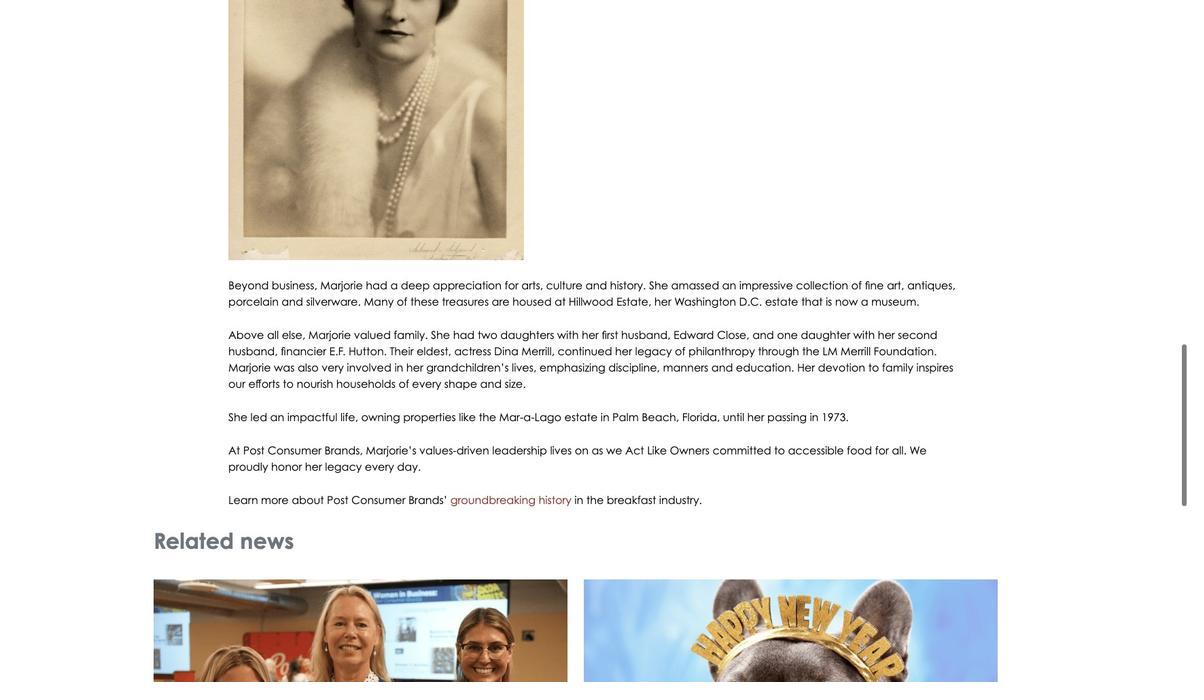 Task type: locate. For each thing, give the bounding box(es) containing it.
1 horizontal spatial had
[[453, 328, 475, 342]]

housed
[[513, 295, 552, 309]]

beyond business, marjorie had a deep appreciation for arts, culture and history. she amassed an impressive collection of fine art, antiques, porcelain and silverware. many of these treasures are housed at hillwood estate, her washington d.c. estate that is now a museum.
[[229, 279, 956, 309]]

husband, down above
[[229, 345, 278, 358]]

second
[[898, 328, 938, 342]]

is
[[826, 295, 833, 309]]

our
[[229, 377, 246, 391]]

a right now
[[861, 295, 869, 309]]

the right like
[[479, 411, 496, 424]]

manners
[[663, 361, 709, 374]]

0 horizontal spatial estate
[[565, 411, 598, 424]]

about
[[292, 494, 324, 507]]

2 horizontal spatial she
[[649, 279, 669, 292]]

every down marjorie's
[[365, 460, 394, 474]]

one
[[777, 328, 798, 342]]

she up the estate,
[[649, 279, 669, 292]]

had inside above all else, marjorie valued family. she had two daughters with her first husband, edward close, and one daughter with her second husband, financier e.f. hutton. their eldest, actress dina merrill, continued her legacy of philanthropy through the lm merrill foundation. marjorie was also very involved in her grandchildren's lives, emphasizing discipline, manners and education. her devotion to family inspires our efforts to nourish households of every shape and size.
[[453, 328, 475, 342]]

the left breakfast
[[587, 494, 604, 507]]

0 vertical spatial to
[[869, 361, 880, 374]]

learn more about post consumer brands' groundbreaking history in the breakfast industry.
[[229, 494, 702, 507]]

breakfast
[[607, 494, 657, 507]]

0 vertical spatial consumer
[[268, 444, 322, 457]]

emphasizing
[[540, 361, 606, 374]]

merrill,
[[522, 345, 555, 358]]

1 vertical spatial had
[[453, 328, 475, 342]]

her
[[655, 295, 672, 309], [582, 328, 599, 342], [878, 328, 895, 342], [615, 345, 632, 358], [407, 361, 424, 374], [748, 411, 765, 424], [305, 460, 322, 474]]

had up many
[[366, 279, 388, 292]]

properties
[[403, 411, 456, 424]]

post up proudly on the left
[[243, 444, 265, 457]]

1 vertical spatial post
[[327, 494, 349, 507]]

until
[[723, 411, 745, 424]]

0 horizontal spatial an
[[270, 411, 284, 424]]

0 horizontal spatial post
[[243, 444, 265, 457]]

0 vertical spatial the
[[803, 345, 820, 358]]

brands,
[[325, 444, 363, 457]]

0 horizontal spatial legacy
[[325, 460, 362, 474]]

as
[[592, 444, 604, 457]]

marjorie up e.f.
[[309, 328, 351, 342]]

the
[[803, 345, 820, 358], [479, 411, 496, 424], [587, 494, 604, 507]]

more
[[261, 494, 289, 507]]

at
[[555, 295, 566, 309]]

had
[[366, 279, 388, 292], [453, 328, 475, 342]]

0 vertical spatial she
[[649, 279, 669, 292]]

with up continued
[[558, 328, 579, 342]]

1 vertical spatial estate
[[565, 411, 598, 424]]

with
[[558, 328, 579, 342], [854, 328, 875, 342]]

1 vertical spatial to
[[283, 377, 294, 391]]

we
[[910, 444, 927, 457]]

like
[[459, 411, 476, 424]]

history.
[[610, 279, 646, 292]]

through
[[758, 345, 800, 358]]

for inside at post consumer brands, marjorie's values-driven leadership lives on as we act like owners committed to accessible food for all. we proudly honor her legacy every day.
[[876, 444, 889, 457]]

2 vertical spatial marjorie
[[229, 361, 271, 374]]

estate inside beyond business, marjorie had a deep appreciation for arts, culture and history. she amassed an impressive collection of fine art, antiques, porcelain and silverware. many of these treasures are housed at hillwood estate, her washington d.c. estate that is now a museum.
[[766, 295, 799, 309]]

2 vertical spatial the
[[587, 494, 604, 507]]

0 horizontal spatial had
[[366, 279, 388, 292]]

in down their
[[395, 361, 404, 374]]

now
[[836, 295, 858, 309]]

husband,
[[622, 328, 671, 342], [229, 345, 278, 358]]

eldest,
[[417, 345, 452, 358]]

0 horizontal spatial the
[[479, 411, 496, 424]]

1 vertical spatial legacy
[[325, 460, 362, 474]]

0 vertical spatial estate
[[766, 295, 799, 309]]

2 horizontal spatial the
[[803, 345, 820, 358]]

consumer inside at post consumer brands, marjorie's values-driven leadership lives on as we act like owners committed to accessible food for all. we proudly honor her legacy every day.
[[268, 444, 322, 457]]

1 horizontal spatial husband,
[[622, 328, 671, 342]]

2 vertical spatial she
[[229, 411, 248, 424]]

households
[[336, 377, 396, 391]]

she up eldest,
[[431, 328, 450, 342]]

0 vertical spatial legacy
[[635, 345, 672, 358]]

0 vertical spatial had
[[366, 279, 388, 292]]

her right the until
[[748, 411, 765, 424]]

an up washington
[[723, 279, 737, 292]]

above all else, marjorie valued family. she had two daughters with her first husband, edward close, and one daughter with her second husband, financier e.f. hutton. their eldest, actress dina merrill, continued her legacy of philanthropy through the lm merrill foundation. marjorie was also very involved in her grandchildren's lives, emphasizing discipline, manners and education. her devotion to family inspires our efforts to nourish households of every shape and size.
[[229, 328, 954, 391]]

every down eldest,
[[412, 377, 442, 391]]

0 vertical spatial a
[[391, 279, 398, 292]]

antiques,
[[908, 279, 956, 292]]

an right led
[[270, 411, 284, 424]]

0 horizontal spatial consumer
[[268, 444, 322, 457]]

appreciation
[[433, 279, 502, 292]]

1 vertical spatial husband,
[[229, 345, 278, 358]]

museum.
[[872, 295, 920, 309]]

values-
[[420, 444, 457, 457]]

husband, up discipline, at right bottom
[[622, 328, 671, 342]]

legacy down brands,
[[325, 460, 362, 474]]

1 horizontal spatial a
[[861, 295, 869, 309]]

mar-
[[499, 411, 524, 424]]

related
[[154, 528, 234, 554]]

1 horizontal spatial consumer
[[352, 494, 406, 507]]

0 horizontal spatial with
[[558, 328, 579, 342]]

0 horizontal spatial for
[[505, 279, 519, 292]]

very
[[322, 361, 344, 374]]

0 vertical spatial post
[[243, 444, 265, 457]]

1 horizontal spatial estate
[[766, 295, 799, 309]]

silverware.
[[306, 295, 361, 309]]

an
[[723, 279, 737, 292], [270, 411, 284, 424]]

to inside at post consumer brands, marjorie's values-driven leadership lives on as we act like owners committed to accessible food for all. we proudly honor her legacy every day.
[[775, 444, 785, 457]]

of down their
[[399, 377, 409, 391]]

every inside at post consumer brands, marjorie's values-driven leadership lives on as we act like owners committed to accessible food for all. we proudly honor her legacy every day.
[[365, 460, 394, 474]]

legacy up discipline, at right bottom
[[635, 345, 672, 358]]

1 vertical spatial for
[[876, 444, 889, 457]]

marjorie merriweather post image
[[229, 0, 524, 260]]

legacy inside at post consumer brands, marjorie's values-driven leadership lives on as we act like owners committed to accessible food for all. we proudly honor her legacy every day.
[[325, 460, 362, 474]]

the inside above all else, marjorie valued family. she had two daughters with her first husband, edward close, and one daughter with her second husband, financier e.f. hutton. their eldest, actress dina merrill, continued her legacy of philanthropy through the lm merrill foundation. marjorie was also very involved in her grandchildren's lives, emphasizing discipline, manners and education. her devotion to family inspires our efforts to nourish households of every shape and size.
[[803, 345, 820, 358]]

1 with from the left
[[558, 328, 579, 342]]

1 vertical spatial an
[[270, 411, 284, 424]]

of up manners
[[675, 345, 686, 358]]

day.
[[397, 460, 421, 474]]

her down their
[[407, 361, 424, 374]]

else,
[[282, 328, 306, 342]]

that
[[802, 295, 823, 309]]

1 vertical spatial she
[[431, 328, 450, 342]]

0 horizontal spatial every
[[365, 460, 394, 474]]

post right about
[[327, 494, 349, 507]]

1 horizontal spatial legacy
[[635, 345, 672, 358]]

she left led
[[229, 411, 248, 424]]

an inside beyond business, marjorie had a deep appreciation for arts, culture and history. she amassed an impressive collection of fine art, antiques, porcelain and silverware. many of these treasures are housed at hillwood estate, her washington d.c. estate that is now a museum.
[[723, 279, 737, 292]]

1 horizontal spatial she
[[431, 328, 450, 342]]

marjorie up the "our"
[[229, 361, 271, 374]]

the up her
[[803, 345, 820, 358]]

0 vertical spatial for
[[505, 279, 519, 292]]

and down philanthropy
[[712, 361, 733, 374]]

to down passing
[[775, 444, 785, 457]]

estate,
[[617, 295, 652, 309]]

2 vertical spatial to
[[775, 444, 785, 457]]

consumer up the honor
[[268, 444, 322, 457]]

1 horizontal spatial for
[[876, 444, 889, 457]]

marjorie up silverware.
[[320, 279, 363, 292]]

1 horizontal spatial to
[[775, 444, 785, 457]]

in inside above all else, marjorie valued family. she had two daughters with her first husband, edward close, and one daughter with her second husband, financier e.f. hutton. their eldest, actress dina merrill, continued her legacy of philanthropy through the lm merrill foundation. marjorie was also very involved in her grandchildren's lives, emphasizing discipline, manners and education. her devotion to family inspires our efforts to nourish households of every shape and size.
[[395, 361, 404, 374]]

0 vertical spatial husband,
[[622, 328, 671, 342]]

and up hillwood
[[586, 279, 607, 292]]

a left deep
[[391, 279, 398, 292]]

her right the honor
[[305, 460, 322, 474]]

estate right lago
[[565, 411, 598, 424]]

and left size. on the bottom left
[[480, 377, 502, 391]]

beyond
[[229, 279, 269, 292]]

family.
[[394, 328, 428, 342]]

owners
[[670, 444, 710, 457]]

for up "are"
[[505, 279, 519, 292]]

post consumer brands women leaders at the minnesota chamber of commerce women in business conference image
[[154, 580, 568, 683]]

her right the estate,
[[655, 295, 672, 309]]

with up 'merrill'
[[854, 328, 875, 342]]

to left the family
[[869, 361, 880, 374]]

act
[[626, 444, 645, 457]]

0 vertical spatial marjorie
[[320, 279, 363, 292]]

she
[[649, 279, 669, 292], [431, 328, 450, 342], [229, 411, 248, 424]]

impressive
[[740, 279, 794, 292]]

post inside at post consumer brands, marjorie's values-driven leadership lives on as we act like owners committed to accessible food for all. we proudly honor her legacy every day.
[[243, 444, 265, 457]]

to down was at the left of the page
[[283, 377, 294, 391]]

proudly
[[229, 460, 268, 474]]

dina
[[494, 345, 519, 358]]

at post consumer brands, marjorie's values-driven leadership lives on as we act like owners committed to accessible food for all. we proudly honor her legacy every day.
[[229, 444, 927, 474]]

impactful
[[287, 411, 338, 424]]

driven
[[457, 444, 489, 457]]

1 horizontal spatial with
[[854, 328, 875, 342]]

education.
[[736, 361, 795, 374]]

consumer down the day.
[[352, 494, 406, 507]]

was
[[274, 361, 295, 374]]

0 horizontal spatial she
[[229, 411, 248, 424]]

1 vertical spatial marjorie
[[309, 328, 351, 342]]

1 horizontal spatial an
[[723, 279, 737, 292]]

valued
[[354, 328, 391, 342]]

estate down impressive
[[766, 295, 799, 309]]

marjorie's
[[366, 444, 417, 457]]

0 vertical spatial every
[[412, 377, 442, 391]]

on
[[575, 444, 589, 457]]

1 vertical spatial every
[[365, 460, 394, 474]]

her inside beyond business, marjorie had a deep appreciation for arts, culture and history. she amassed an impressive collection of fine art, antiques, porcelain and silverware. many of these treasures are housed at hillwood estate, her washington d.c. estate that is now a museum.
[[655, 295, 672, 309]]

for left all.
[[876, 444, 889, 457]]

had up actress
[[453, 328, 475, 342]]

1 horizontal spatial every
[[412, 377, 442, 391]]

0 vertical spatial an
[[723, 279, 737, 292]]

consumer
[[268, 444, 322, 457], [352, 494, 406, 507]]

financier
[[281, 345, 327, 358]]

legacy
[[635, 345, 672, 358], [325, 460, 362, 474]]

in
[[395, 361, 404, 374], [601, 411, 610, 424], [810, 411, 819, 424], [575, 494, 584, 507]]



Task type: vqa. For each thing, say whether or not it's contained in the screenshot.
2nd with from the left
yes



Task type: describe. For each thing, give the bounding box(es) containing it.
deep
[[401, 279, 430, 292]]

lm
[[823, 345, 838, 358]]

0 horizontal spatial husband,
[[229, 345, 278, 358]]

leadership
[[493, 444, 547, 457]]

many
[[364, 295, 394, 309]]

honor
[[271, 460, 302, 474]]

daughter
[[801, 328, 851, 342]]

washington
[[675, 295, 737, 309]]

1 horizontal spatial post
[[327, 494, 349, 507]]

family
[[883, 361, 914, 374]]

every inside above all else, marjorie valued family. she had two daughters with her first husband, edward close, and one daughter with her second husband, financier e.f. hutton. their eldest, actress dina merrill, continued her legacy of philanthropy through the lm merrill foundation. marjorie was also very involved in her grandchildren's lives, emphasizing discipline, manners and education. her devotion to family inspires our efforts to nourish households of every shape and size.
[[412, 377, 442, 391]]

we
[[607, 444, 623, 457]]

1 vertical spatial a
[[861, 295, 869, 309]]

0 horizontal spatial a
[[391, 279, 398, 292]]

2 with from the left
[[854, 328, 875, 342]]

groundbreaking
[[451, 494, 536, 507]]

of left fine
[[852, 279, 862, 292]]

in left 1973.
[[810, 411, 819, 424]]

their
[[390, 345, 414, 358]]

grandchildren's
[[427, 361, 509, 374]]

passing
[[768, 411, 807, 424]]

foundation.
[[874, 345, 937, 358]]

industry.
[[660, 494, 702, 507]]

discipline,
[[609, 361, 660, 374]]

her up continued
[[582, 328, 599, 342]]

in left palm
[[601, 411, 610, 424]]

all
[[267, 328, 279, 342]]

brands'
[[409, 494, 448, 507]]

of down deep
[[397, 295, 408, 309]]

french bulldog dog wearing new year's eve party celebration headband with text 'happy new year' in front of blue background image
[[584, 580, 998, 683]]

daughters
[[501, 328, 555, 342]]

1 horizontal spatial the
[[587, 494, 604, 507]]

lago
[[535, 411, 562, 424]]

d.c.
[[740, 295, 763, 309]]

lives,
[[512, 361, 537, 374]]

marjorie inside beyond business, marjorie had a deep appreciation for arts, culture and history. she amassed an impressive collection of fine art, antiques, porcelain and silverware. many of these treasures are housed at hillwood estate, her washington d.c. estate that is now a museum.
[[320, 279, 363, 292]]

1 vertical spatial the
[[479, 411, 496, 424]]

arts,
[[522, 279, 543, 292]]

porcelain
[[229, 295, 279, 309]]

groundbreaking history link
[[451, 494, 572, 507]]

devotion
[[818, 361, 866, 374]]

are
[[492, 295, 510, 309]]

she inside beyond business, marjorie had a deep appreciation for arts, culture and history. she amassed an impressive collection of fine art, antiques, porcelain and silverware. many of these treasures are housed at hillwood estate, her washington d.c. estate that is now a museum.
[[649, 279, 669, 292]]

accessible
[[789, 444, 844, 457]]

edward
[[674, 328, 714, 342]]

learn
[[229, 494, 258, 507]]

life,
[[341, 411, 358, 424]]

led
[[251, 411, 267, 424]]

inspires
[[917, 361, 954, 374]]

amassed
[[672, 279, 720, 292]]

2 horizontal spatial to
[[869, 361, 880, 374]]

above
[[229, 328, 264, 342]]

committed
[[713, 444, 772, 457]]

two
[[478, 328, 498, 342]]

lives
[[550, 444, 572, 457]]

her inside at post consumer brands, marjorie's values-driven leadership lives on as we act like owners committed to accessible food for all. we proudly honor her legacy every day.
[[305, 460, 322, 474]]

0 horizontal spatial to
[[283, 377, 294, 391]]

shape
[[445, 377, 477, 391]]

philanthropy
[[689, 345, 755, 358]]

efforts
[[249, 377, 280, 391]]

her up the foundation.
[[878, 328, 895, 342]]

size.
[[505, 377, 526, 391]]

art,
[[887, 279, 905, 292]]

legacy inside above all else, marjorie valued family. she had two daughters with her first husband, edward close, and one daughter with her second husband, financier e.f. hutton. their eldest, actress dina merrill, continued her legacy of philanthropy through the lm merrill foundation. marjorie was also very involved in her grandchildren's lives, emphasizing discipline, manners and education. her devotion to family inspires our efforts to nourish households of every shape and size.
[[635, 345, 672, 358]]

all.
[[892, 444, 907, 457]]

like
[[648, 444, 667, 457]]

these
[[411, 295, 439, 309]]

e.f.
[[330, 345, 346, 358]]

had inside beyond business, marjorie had a deep appreciation for arts, culture and history. she amassed an impressive collection of fine art, antiques, porcelain and silverware. many of these treasures are housed at hillwood estate, her washington d.c. estate that is now a museum.
[[366, 279, 388, 292]]

1973.
[[822, 411, 849, 424]]

and up the through in the bottom right of the page
[[753, 328, 774, 342]]

actress
[[455, 345, 491, 358]]

florida,
[[683, 411, 720, 424]]

her up discipline, at right bottom
[[615, 345, 632, 358]]

news
[[240, 528, 294, 554]]

for inside beyond business, marjorie had a deep appreciation for arts, culture and history. she amassed an impressive collection of fine art, antiques, porcelain and silverware. many of these treasures are housed at hillwood estate, her washington d.c. estate that is now a museum.
[[505, 279, 519, 292]]

she led an impactful life, owning properties like the mar-a-lago estate in palm beach, florida, until her passing in 1973.
[[229, 411, 849, 424]]

1 vertical spatial consumer
[[352, 494, 406, 507]]

close,
[[717, 328, 750, 342]]

related news
[[154, 528, 294, 554]]

involved
[[347, 361, 392, 374]]

hutton.
[[349, 345, 387, 358]]

fine
[[865, 279, 884, 292]]

treasures
[[442, 295, 489, 309]]

in right "history"
[[575, 494, 584, 507]]

she inside above all else, marjorie valued family. she had two daughters with her first husband, edward close, and one daughter with her second husband, financier e.f. hutton. their eldest, actress dina merrill, continued her legacy of philanthropy through the lm merrill foundation. marjorie was also very involved in her grandchildren's lives, emphasizing discipline, manners and education. her devotion to family inspires our efforts to nourish households of every shape and size.
[[431, 328, 450, 342]]

first
[[602, 328, 619, 342]]

her
[[798, 361, 815, 374]]

beach,
[[642, 411, 680, 424]]

palm
[[613, 411, 639, 424]]

continued
[[558, 345, 612, 358]]

a-
[[524, 411, 535, 424]]

food
[[847, 444, 873, 457]]

and down business,
[[282, 295, 303, 309]]



